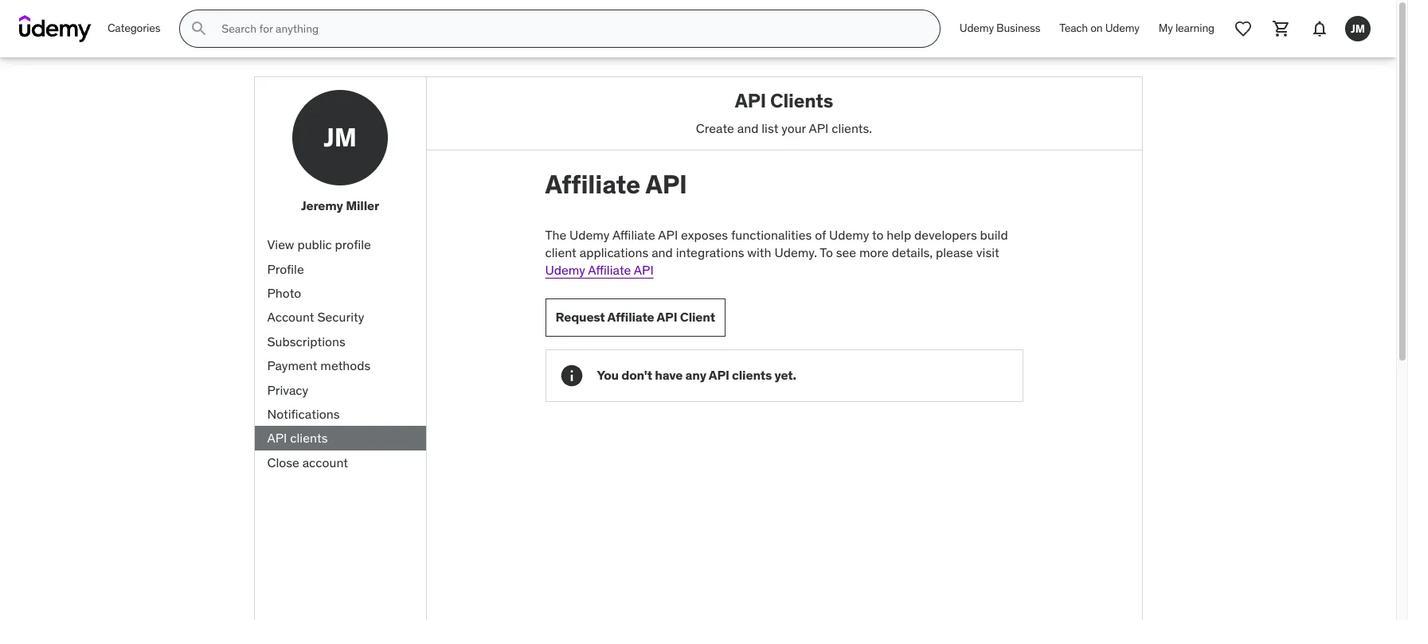 Task type: locate. For each thing, give the bounding box(es) containing it.
udemy left business
[[960, 21, 995, 35]]

udemy up applications
[[570, 227, 610, 243]]

categories
[[108, 21, 160, 35]]

0 vertical spatial jm
[[1352, 21, 1366, 36]]

my
[[1159, 21, 1174, 35]]

affiliate inside button
[[608, 309, 655, 325]]

api down applications
[[634, 262, 654, 278]]

api
[[735, 88, 767, 113], [809, 120, 829, 136], [646, 168, 688, 201], [659, 227, 678, 243], [634, 262, 654, 278], [657, 309, 678, 325], [709, 368, 730, 383], [267, 431, 287, 447]]

jm
[[1352, 21, 1366, 36], [324, 121, 357, 154]]

with
[[748, 245, 772, 261]]

close account
[[267, 455, 348, 471]]

the
[[546, 227, 567, 243]]

payment
[[267, 358, 318, 374]]

affiliate right request
[[608, 309, 655, 325]]

privacy
[[267, 382, 309, 398]]

shopping cart with 0 items image
[[1273, 19, 1292, 38]]

to
[[873, 227, 884, 243]]

api left client
[[657, 309, 678, 325]]

1 vertical spatial jm
[[324, 121, 357, 154]]

you don't have any api clients yet.
[[597, 368, 797, 383]]

profile
[[267, 261, 304, 277]]

affiliate api
[[546, 168, 688, 201]]

photo
[[267, 285, 301, 301]]

my learning
[[1159, 21, 1215, 35]]

affiliate up 'the'
[[546, 168, 641, 201]]

subscriptions
[[267, 334, 346, 350]]

jm right notifications 'image'
[[1352, 21, 1366, 36]]

1 horizontal spatial clients
[[732, 368, 772, 383]]

developers
[[915, 227, 978, 243]]

notifications image
[[1311, 19, 1330, 38]]

and left integrations
[[652, 245, 673, 261]]

udemy inside teach on udemy link
[[1106, 21, 1140, 35]]

0 horizontal spatial and
[[652, 245, 673, 261]]

the udemy affiliate api exposes functionalities of udemy to help developers build client applications and integrations with udemy.  to see more details, please visit udemy affiliate api
[[546, 227, 1009, 278]]

public
[[298, 237, 332, 253]]

api clients
[[267, 431, 328, 447]]

exposes
[[681, 227, 728, 243]]

udemy up see
[[830, 227, 870, 243]]

visit
[[977, 245, 1000, 261]]

api right any
[[709, 368, 730, 383]]

business
[[997, 21, 1041, 35]]

and left the list in the right of the page
[[738, 120, 759, 136]]

jm up jeremy miller
[[324, 121, 357, 154]]

account
[[303, 455, 348, 471]]

account security link
[[255, 306, 426, 330]]

clients up close account
[[290, 431, 328, 447]]

account security
[[267, 309, 365, 325]]

please
[[936, 245, 974, 261]]

udemy right the on
[[1106, 21, 1140, 35]]

and
[[738, 120, 759, 136], [652, 245, 673, 261]]

1 horizontal spatial and
[[738, 120, 759, 136]]

you
[[597, 368, 619, 383]]

help
[[887, 227, 912, 243]]

photo link
[[255, 281, 426, 306]]

wishlist image
[[1234, 19, 1254, 38]]

any
[[686, 368, 707, 383]]

payment methods
[[267, 358, 371, 374]]

api clients create and list your api clients.
[[696, 88, 873, 136]]

request affiliate api client
[[556, 309, 716, 325]]

privacy link
[[255, 378, 426, 402]]

client
[[680, 309, 716, 325]]

udemy business link
[[951, 10, 1051, 48]]

udemy inside udemy business link
[[960, 21, 995, 35]]

don't
[[622, 368, 653, 383]]

jm link
[[1340, 10, 1378, 48]]

affiliate up applications
[[613, 227, 656, 243]]

1 vertical spatial clients
[[290, 431, 328, 447]]

udemy affiliate api link
[[546, 262, 654, 278]]

affiliate
[[546, 168, 641, 201], [613, 227, 656, 243], [588, 262, 631, 278], [608, 309, 655, 325]]

yet.
[[775, 368, 797, 383]]

0 horizontal spatial jm
[[324, 121, 357, 154]]

more
[[860, 245, 889, 261]]

request
[[556, 309, 605, 325]]

udemy
[[960, 21, 995, 35], [1106, 21, 1140, 35], [570, 227, 610, 243], [830, 227, 870, 243], [546, 262, 586, 278]]

on
[[1091, 21, 1103, 35]]

clients
[[732, 368, 772, 383], [290, 431, 328, 447]]

teach
[[1060, 21, 1089, 35]]

0 vertical spatial and
[[738, 120, 759, 136]]

api up close
[[267, 431, 287, 447]]

clients left "yet."
[[732, 368, 772, 383]]

view public profile link
[[255, 233, 426, 257]]

methods
[[321, 358, 371, 374]]

details,
[[892, 245, 933, 261]]

view
[[267, 237, 295, 253]]

account
[[267, 309, 314, 325]]

1 vertical spatial and
[[652, 245, 673, 261]]

api inside button
[[657, 309, 678, 325]]



Task type: describe. For each thing, give the bounding box(es) containing it.
functionalities
[[732, 227, 812, 243]]

security
[[318, 309, 365, 325]]

clients.
[[832, 120, 873, 136]]

integrations
[[676, 245, 745, 261]]

of
[[815, 227, 826, 243]]

affiliate down applications
[[588, 262, 631, 278]]

to
[[820, 245, 833, 261]]

Search for anything text field
[[219, 15, 921, 42]]

learning
[[1176, 21, 1215, 35]]

submit search image
[[190, 19, 209, 38]]

close account link
[[255, 451, 426, 475]]

have
[[655, 368, 683, 383]]

close
[[267, 455, 300, 471]]

my learning link
[[1150, 10, 1225, 48]]

view public profile
[[267, 237, 371, 253]]

your
[[782, 120, 806, 136]]

request affiliate api client button
[[546, 299, 726, 337]]

see
[[837, 245, 857, 261]]

api left exposes
[[659, 227, 678, 243]]

build
[[981, 227, 1009, 243]]

create
[[696, 120, 735, 136]]

profile
[[335, 237, 371, 253]]

jeremy miller
[[301, 198, 379, 214]]

clients
[[771, 88, 834, 113]]

and inside api clients create and list your api clients.
[[738, 120, 759, 136]]

jeremy
[[301, 198, 343, 214]]

subscriptions link
[[255, 330, 426, 354]]

applications
[[580, 245, 649, 261]]

udemy image
[[19, 15, 92, 42]]

and inside the udemy affiliate api exposes functionalities of udemy to help developers build client applications and integrations with udemy.  to see more details, please visit udemy affiliate api
[[652, 245, 673, 261]]

teach on udemy link
[[1051, 10, 1150, 48]]

client
[[546, 245, 577, 261]]

miller
[[346, 198, 379, 214]]

0 horizontal spatial clients
[[290, 431, 328, 447]]

payment methods link
[[255, 354, 426, 378]]

teach on udemy
[[1060, 21, 1140, 35]]

list
[[762, 120, 779, 136]]

udemy down client
[[546, 262, 586, 278]]

api clients link
[[255, 427, 426, 451]]

categories button
[[98, 10, 170, 48]]

api up the list in the right of the page
[[735, 88, 767, 113]]

0 vertical spatial clients
[[732, 368, 772, 383]]

api up exposes
[[646, 168, 688, 201]]

notifications link
[[255, 402, 426, 427]]

notifications
[[267, 406, 340, 422]]

api right your
[[809, 120, 829, 136]]

udemy.
[[775, 245, 818, 261]]

profile link
[[255, 257, 426, 281]]

udemy business
[[960, 21, 1041, 35]]

1 horizontal spatial jm
[[1352, 21, 1366, 36]]



Task type: vqa. For each thing, say whether or not it's contained in the screenshot.
'Edit occupation' button
no



